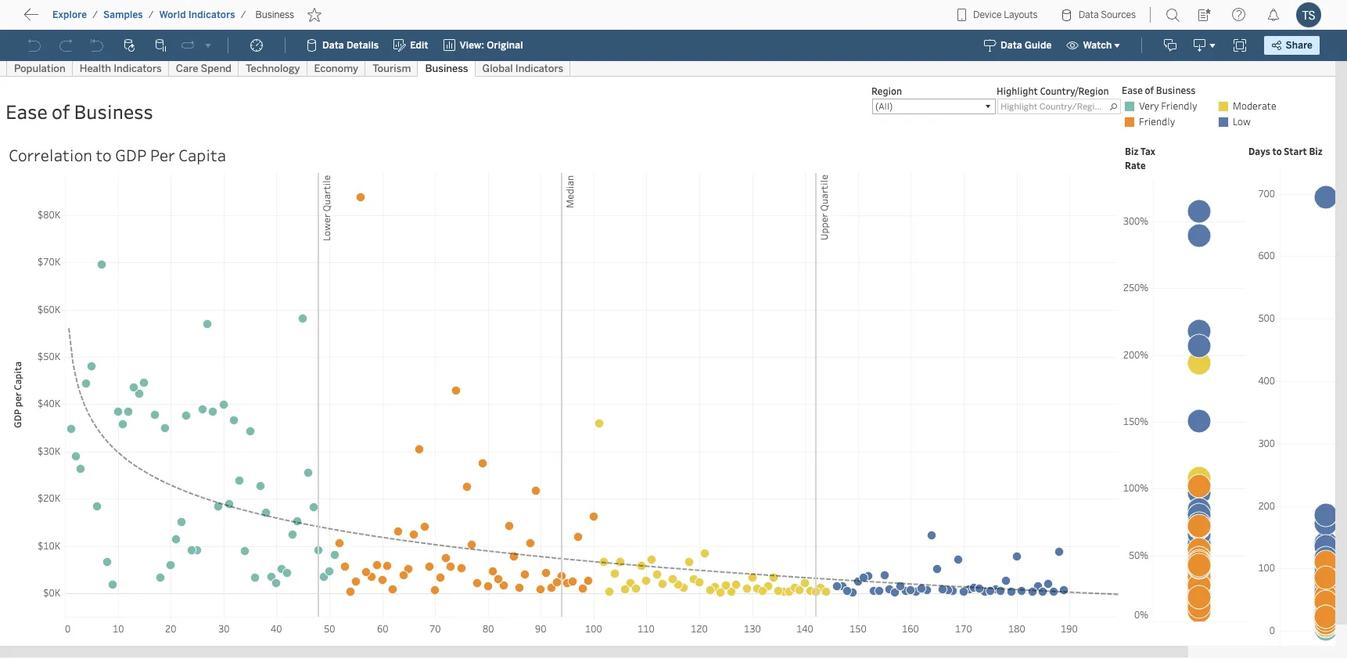 Task type: locate. For each thing, give the bounding box(es) containing it.
/ right to
[[93, 9, 98, 20]]

explore / samples / world indicators /
[[52, 9, 246, 20]]

0 horizontal spatial /
[[93, 9, 98, 20]]

/ left business
[[241, 9, 246, 20]]

/
[[93, 9, 98, 20], [149, 9, 154, 20], [241, 9, 246, 20]]

business
[[256, 9, 294, 20]]

samples link
[[103, 9, 144, 21]]

content
[[86, 12, 135, 26]]

/ left world
[[149, 9, 154, 20]]

skip
[[41, 12, 67, 26]]

business element
[[251, 9, 299, 20]]

2 horizontal spatial /
[[241, 9, 246, 20]]

1 horizontal spatial /
[[149, 9, 154, 20]]

world indicators link
[[159, 9, 236, 21]]



Task type: vqa. For each thing, say whether or not it's contained in the screenshot.
World
yes



Task type: describe. For each thing, give the bounding box(es) containing it.
1 / from the left
[[93, 9, 98, 20]]

explore link
[[52, 9, 88, 21]]

to
[[70, 12, 83, 26]]

skip to content
[[41, 12, 135, 26]]

skip to content link
[[38, 8, 160, 30]]

samples
[[103, 9, 143, 20]]

2 / from the left
[[149, 9, 154, 20]]

world
[[159, 9, 186, 20]]

explore
[[52, 9, 87, 20]]

3 / from the left
[[241, 9, 246, 20]]

indicators
[[189, 9, 235, 20]]



